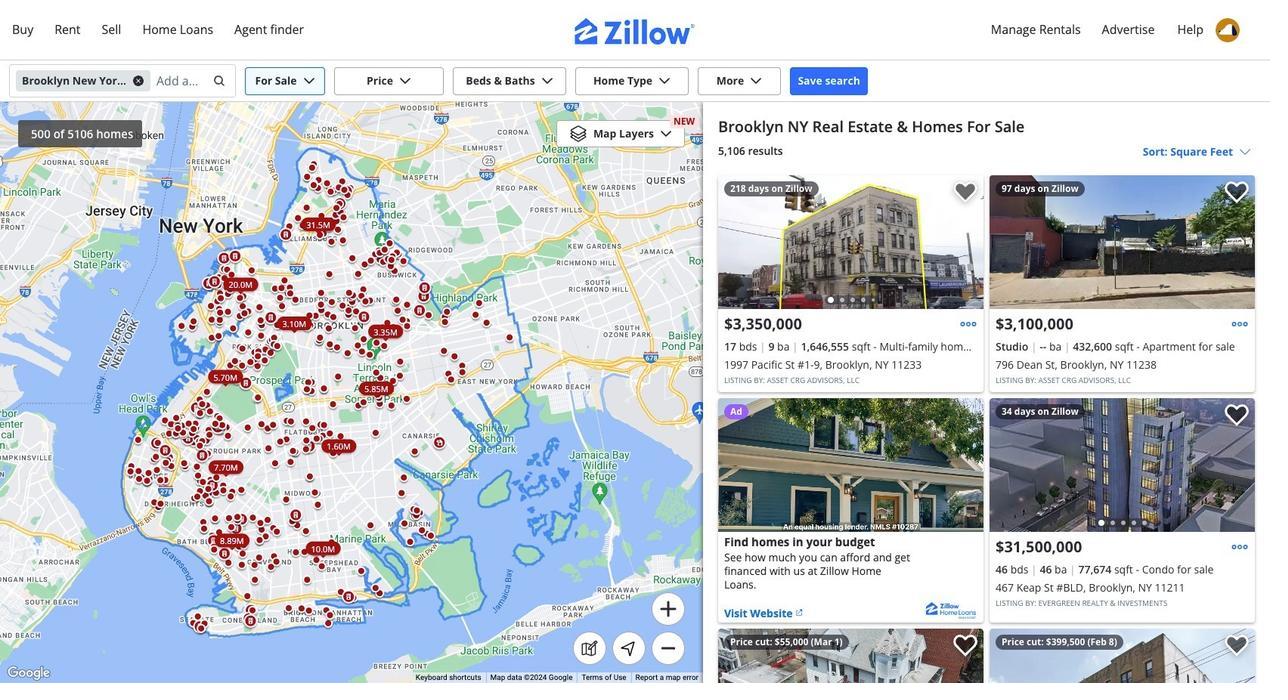 Task type: describe. For each thing, give the bounding box(es) containing it.
main navigation
[[0, 0, 1270, 60]]

location outline image
[[620, 640, 638, 658]]

your profile default icon image
[[1216, 18, 1240, 42]]

clear field image
[[211, 75, 223, 87]]

map-zoom-control-buttons group
[[652, 593, 685, 665]]

zillow logo image
[[575, 18, 696, 45]]

filters element
[[0, 60, 1270, 102]]

remove tag image
[[132, 75, 144, 87]]

467 keap st #bld, brooklyn, ny 11211 image
[[990, 398, 1255, 532]]

map region
[[0, 28, 786, 683]]



Task type: locate. For each thing, give the bounding box(es) containing it.
main content
[[703, 102, 1270, 683]]

Add another location text field
[[157, 69, 203, 93]]

advertisement element
[[718, 398, 984, 623]]

property images, use arrow keys to navigate, image 1 of 22 group
[[718, 175, 984, 313]]

property images, use arrow keys to navigate, image 1 of 5 group
[[990, 398, 1255, 536]]

google image
[[4, 664, 54, 683]]

1997 pacific st #1-9, brooklyn, ny 11233 image
[[718, 175, 984, 309]]

796 dean st, brooklyn, ny 11238 image
[[990, 175, 1255, 309]]



Task type: vqa. For each thing, say whether or not it's contained in the screenshot.
Home Recommendations Carousel element
no



